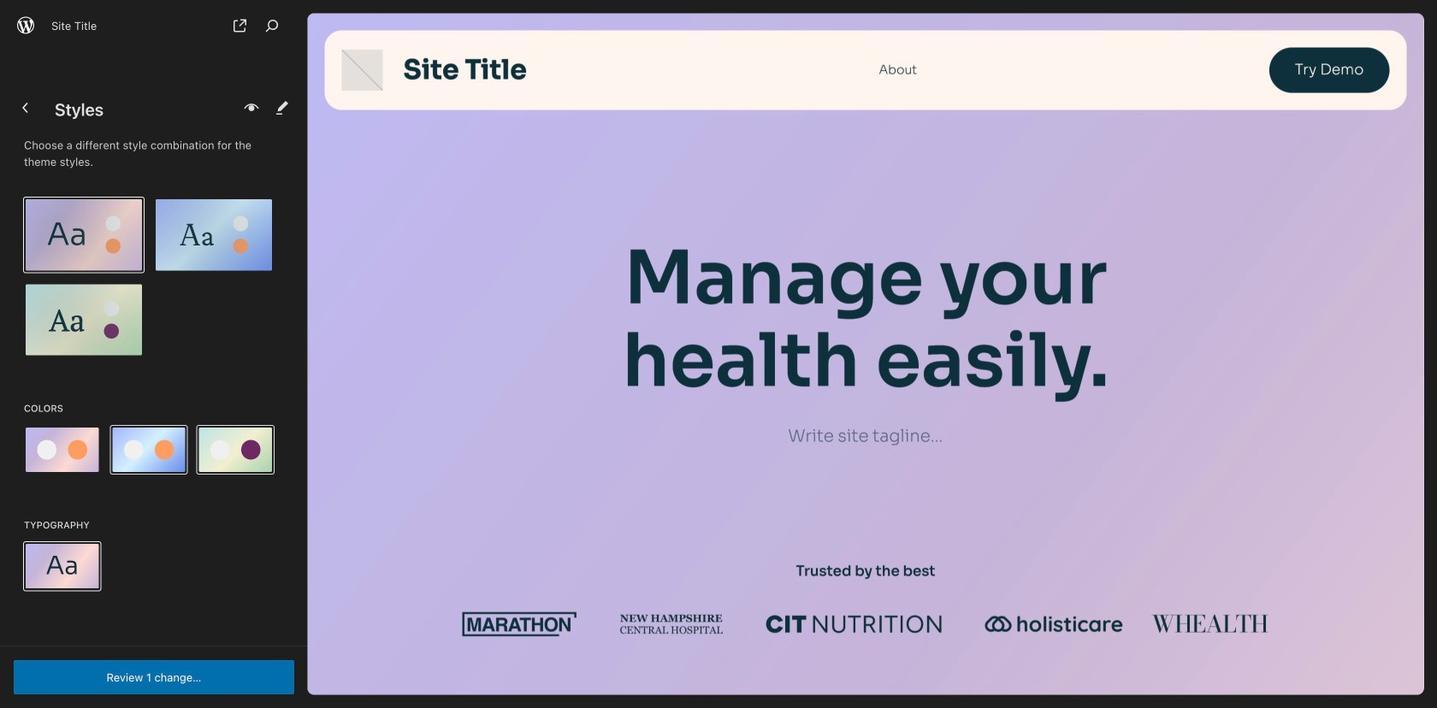 Task type: locate. For each thing, give the bounding box(es) containing it.
edit styles image
[[272, 98, 293, 118]]

style book image
[[241, 98, 262, 118]]

open command palette image
[[262, 15, 282, 36]]



Task type: describe. For each thing, give the bounding box(es) containing it.
view site (opens in a new tab) image
[[230, 15, 250, 36]]

back image
[[15, 98, 36, 118]]



